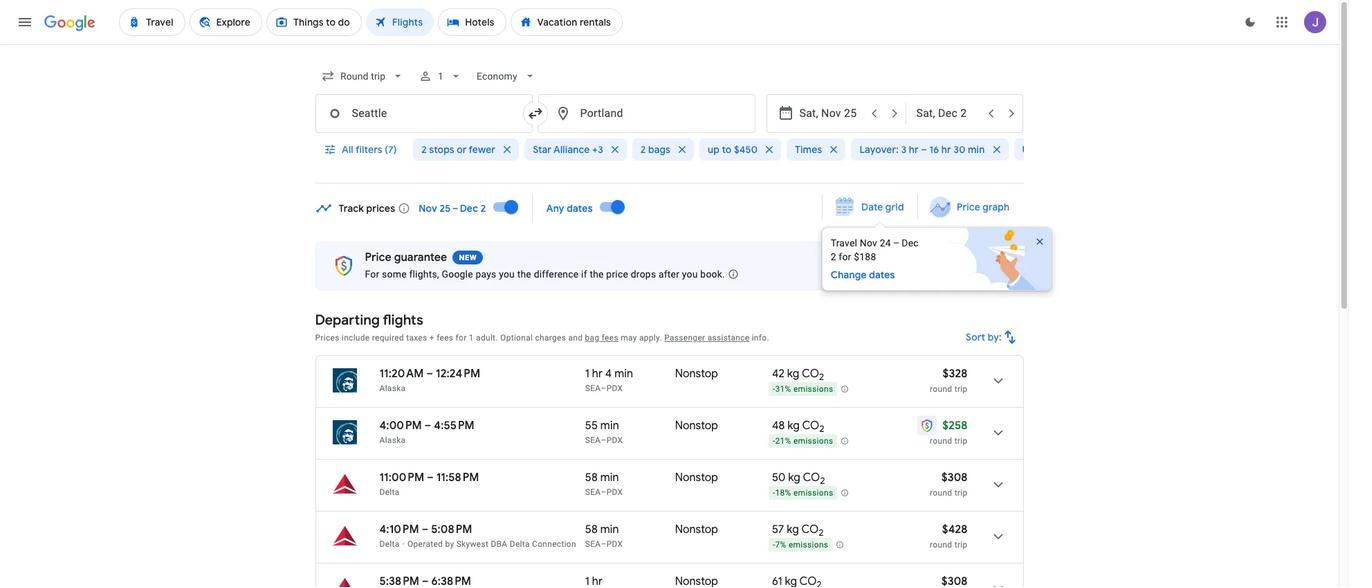 Task type: locate. For each thing, give the bounding box(es) containing it.
1 horizontal spatial the
[[590, 269, 604, 280]]

price inside button
[[958, 201, 981, 213]]

emissions down 50 kg co 2
[[794, 488, 834, 498]]

pdx for 11:58 pm
[[607, 487, 623, 497]]

0 horizontal spatial the
[[518, 269, 532, 280]]

0 vertical spatial alaska
[[380, 384, 406, 393]]

– left the 4:55 pm text field
[[425, 419, 432, 433]]

total duration 55 min. element
[[586, 419, 676, 435]]

pdx up total duration 1 hr. element
[[607, 539, 623, 549]]

$308 round trip
[[930, 471, 968, 498]]

delta right 'dba'
[[510, 539, 530, 549]]

1 horizontal spatial for
[[839, 251, 852, 262]]

kg right 48
[[788, 419, 800, 433]]

sea for 11:58 pm
[[586, 487, 601, 497]]

2 total duration 58 min. element from the top
[[586, 523, 676, 539]]

round
[[930, 384, 953, 394], [930, 436, 953, 446], [930, 488, 953, 498], [930, 540, 953, 550]]

3 nonstop flight. element from the top
[[676, 471, 719, 487]]

pdx down "total duration 55 min." element
[[607, 435, 623, 445]]

1 vertical spatial for
[[456, 333, 467, 343]]

5 nonstop flight. element from the top
[[676, 575, 719, 587]]

308 US dollars text field
[[942, 575, 968, 587]]

date grid button
[[826, 195, 915, 219]]

– up total duration 1 hr. element
[[601, 539, 607, 549]]

delta down departure time: 11:00 pm. text field
[[380, 487, 400, 497]]

nonstop
[[676, 367, 719, 381], [676, 419, 719, 433], [676, 471, 719, 485], [676, 523, 719, 537]]

trip inside "$308 round trip"
[[955, 488, 968, 498]]

2 58 min sea – pdx from the top
[[586, 523, 623, 549]]

4 inside popup button
[[1053, 143, 1059, 156]]

Return text field
[[917, 95, 981, 132]]

stops
[[429, 143, 455, 156]]

hr inside 1 hr 4 min sea – pdx
[[592, 367, 603, 381]]

min right 55
[[601, 419, 619, 433]]

co inside 42 kg co 2
[[802, 367, 820, 381]]

operated by skywest dba delta connection
[[408, 539, 577, 549]]

min inside 55 min sea – pdx
[[601, 419, 619, 433]]

2 up '-18% emissions'
[[821, 475, 826, 487]]

co inside the 48 kg co 2
[[803, 419, 820, 433]]

1 horizontal spatial fees
[[602, 333, 619, 343]]

graph
[[983, 201, 1010, 213]]

track prices
[[339, 202, 395, 214]]

– left 16
[[922, 143, 928, 156]]

2 inside 50 kg co 2
[[821, 475, 826, 487]]

0 horizontal spatial dates
[[567, 202, 593, 214]]

1 horizontal spatial 1
[[469, 333, 474, 343]]

layover: 3 hr – 16 hr 30 min button
[[852, 133, 1009, 166]]

1 58 min sea – pdx from the top
[[586, 471, 623, 497]]

30
[[954, 143, 966, 156]]

2 stops or fewer
[[422, 143, 496, 156]]

nonstop flight. element for 50
[[676, 471, 719, 487]]

bags
[[649, 143, 671, 156]]

2 left stops
[[422, 143, 427, 156]]

0 horizontal spatial you
[[499, 269, 515, 280]]

kg
[[788, 367, 800, 381], [788, 419, 800, 433], [789, 471, 801, 485], [787, 523, 799, 537]]

dates down $188
[[870, 269, 896, 281]]

departing flights
[[315, 312, 423, 329]]

4 round from the top
[[930, 540, 953, 550]]

round down 328 us dollars text field at the right of page
[[930, 384, 953, 394]]

1 - from the top
[[773, 384, 776, 394]]

sea up 55
[[586, 384, 601, 393]]

star
[[533, 143, 552, 156]]

nonstop flight. element for 48
[[676, 419, 719, 435]]

co
[[802, 367, 820, 381], [803, 419, 820, 433], [803, 471, 821, 485], [802, 523, 819, 537]]

trip down $258
[[955, 436, 968, 446]]

4 trip from the top
[[955, 540, 968, 550]]

4 pdx from the top
[[607, 539, 623, 549]]

apply.
[[640, 333, 662, 343]]

1 button
[[413, 60, 469, 93]]

trip inside $428 round trip
[[955, 540, 968, 550]]

co for 42
[[802, 367, 820, 381]]

emissions down the 48 kg co 2
[[794, 436, 834, 446]]

co up -31% emissions
[[802, 367, 820, 381]]

price for price guarantee
[[365, 251, 392, 264]]

times
[[795, 143, 823, 156]]

1 horizontal spatial price
[[958, 201, 981, 213]]

– inside 11:20 am – 12:24 pm alaska
[[427, 367, 433, 381]]

0 vertical spatial 4
[[1053, 143, 1059, 156]]

0 vertical spatial 1
[[438, 71, 444, 82]]

alaska down 4:00 pm
[[380, 435, 406, 445]]

-31% emissions
[[773, 384, 834, 394]]

trip down $428
[[955, 540, 968, 550]]

0 vertical spatial nov
[[419, 202, 437, 214]]

2 alaska from the top
[[380, 435, 406, 445]]

– left 11:58 pm text box
[[427, 471, 434, 485]]

drops
[[631, 269, 656, 280]]

grid
[[886, 201, 904, 213]]

3
[[902, 143, 907, 156]]

2 inside '57 kg co 2'
[[819, 527, 824, 539]]

0 horizontal spatial nov
[[419, 202, 437, 214]]

3 - from the top
[[773, 488, 776, 498]]

dates right any
[[567, 202, 593, 214]]

min down 55 min sea – pdx
[[601, 471, 619, 485]]

nonstop for 50
[[676, 471, 719, 485]]

Departure time: 4:00 PM. text field
[[380, 419, 422, 433]]

price for price graph
[[958, 201, 981, 213]]

25 – dec
[[440, 202, 479, 214]]

dates inside for $188 change dates
[[870, 269, 896, 281]]

16
[[930, 143, 940, 156]]

kg right 57
[[787, 523, 799, 537]]

kg for 42
[[788, 367, 800, 381]]

2 up -21% emissions
[[820, 423, 825, 435]]

kg right 42
[[788, 367, 800, 381]]

1 pdx from the top
[[607, 384, 623, 393]]

2 - from the top
[[773, 436, 776, 446]]

- down 48
[[773, 436, 776, 446]]

0 vertical spatial dates
[[567, 202, 593, 214]]

total duration 58 min. element
[[586, 471, 676, 487], [586, 523, 676, 539]]

co inside '57 kg co 2'
[[802, 523, 819, 537]]

co for 48
[[803, 419, 820, 433]]

New feature text field
[[453, 251, 483, 264]]

- for 48
[[773, 436, 776, 446]]

leaves seattle-tacoma international airport at 11:20 am on saturday, november 25 and arrives at portland international airport at 12:24 pm on saturday, november 25. element
[[380, 367, 481, 381]]

3 round from the top
[[930, 488, 953, 498]]

3 nonstop from the top
[[676, 471, 719, 485]]

round inside $428 round trip
[[930, 540, 953, 550]]

4 down bag fees button
[[606, 367, 612, 381]]

none search field containing all filters (7)
[[315, 60, 1095, 183]]

delta
[[380, 487, 400, 497], [380, 539, 400, 549], [510, 539, 530, 549]]

–
[[922, 143, 928, 156], [427, 367, 433, 381], [601, 384, 607, 393], [425, 419, 432, 433], [601, 435, 607, 445], [427, 471, 434, 485], [601, 487, 607, 497], [422, 523, 429, 537], [601, 539, 607, 549]]

any dates
[[547, 202, 593, 214]]

1 the from the left
[[518, 269, 532, 280]]

– inside 55 min sea – pdx
[[601, 435, 607, 445]]

min right 30
[[968, 143, 985, 156]]

sea for 4:55 pm
[[586, 435, 601, 445]]

– down "total duration 55 min." element
[[601, 435, 607, 445]]

48 kg co 2
[[772, 419, 825, 435]]

None search field
[[315, 60, 1095, 183]]

58 min sea – pdx right connection at bottom left
[[586, 523, 623, 549]]

you right after
[[682, 269, 698, 280]]

1 you from the left
[[499, 269, 515, 280]]

11:20 am – 12:24 pm alaska
[[380, 367, 481, 393]]

flight details. leaves seattle-tacoma international airport at 4:10 pm on saturday, november 25 and arrives at portland international airport at 5:08 pm on saturday, november 25. image
[[982, 520, 1015, 553]]

2 bags
[[641, 143, 671, 156]]

1 vertical spatial 58
[[586, 523, 598, 537]]

sea inside 55 min sea – pdx
[[586, 435, 601, 445]]

sea down 55
[[586, 435, 601, 445]]

2 58 from the top
[[586, 523, 598, 537]]

find the best price region
[[315, 190, 1067, 291]]

0 vertical spatial 58
[[586, 471, 598, 485]]

None field
[[315, 64, 410, 89], [471, 64, 542, 89], [315, 64, 410, 89], [471, 64, 542, 89]]

1 inside 1 hr 4 min sea – pdx
[[586, 367, 590, 381]]

0 vertical spatial for
[[839, 251, 852, 262]]

fees right bag
[[602, 333, 619, 343]]

2 horizontal spatial 1
[[586, 367, 590, 381]]

42
[[772, 367, 785, 381]]

emissions down '57 kg co 2' on the right bottom of page
[[789, 540, 829, 550]]

nonstop flight. element
[[676, 367, 719, 383], [676, 419, 719, 435], [676, 471, 719, 487], [676, 523, 719, 539], [676, 575, 719, 587]]

- down 57
[[773, 540, 776, 550]]

alaska inside 4:00 pm – 4:55 pm alaska
[[380, 435, 406, 445]]

kg for 50
[[789, 471, 801, 485]]

4 sea from the top
[[586, 539, 601, 549]]

57
[[772, 523, 785, 537]]

1 total duration 58 min. element from the top
[[586, 471, 676, 487]]

1 for 1
[[438, 71, 444, 82]]

– inside 4:00 pm – 4:55 pm alaska
[[425, 419, 432, 433]]

1 vertical spatial alaska
[[380, 435, 406, 445]]

sea right connection at bottom left
[[586, 539, 601, 549]]

price guarantee
[[365, 251, 447, 264]]

flight details. leaves seattle-tacoma international airport at 11:20 am on saturday, november 25 and arrives at portland international airport at 12:24 pm on saturday, november 25. image
[[982, 364, 1015, 397]]

pdx inside 1 hr 4 min sea – pdx
[[607, 384, 623, 393]]

nov inside nov 24 – dec 2
[[860, 237, 878, 249]]

price up the for
[[365, 251, 392, 264]]

308 US dollars text field
[[942, 471, 968, 485]]

nov for 24 – dec
[[860, 237, 878, 249]]

alaska for 11:20 am
[[380, 384, 406, 393]]

star alliance +3
[[533, 143, 604, 156]]

2 pdx from the top
[[607, 435, 623, 445]]

1 horizontal spatial dates
[[870, 269, 896, 281]]

round inside "$308 round trip"
[[930, 488, 953, 498]]

fees right +
[[437, 333, 454, 343]]

round down $428
[[930, 540, 953, 550]]

trip down 328 us dollars text field at the right of page
[[955, 384, 968, 394]]

alliance
[[554, 143, 590, 156]]

2 vertical spatial 1
[[586, 367, 590, 381]]

- for 57
[[773, 540, 776, 550]]

0 horizontal spatial for
[[456, 333, 467, 343]]

Departure time: 5:38 PM. text field
[[380, 575, 420, 587]]

 image
[[403, 539, 405, 549]]

0 horizontal spatial 4
[[606, 367, 612, 381]]

2 nonstop flight. element from the top
[[676, 419, 719, 435]]

kg inside '57 kg co 2'
[[787, 523, 799, 537]]

co up -21% emissions
[[803, 419, 820, 433]]

12:24 pm
[[436, 367, 481, 381]]

-7% emissions
[[773, 540, 829, 550]]

for
[[839, 251, 852, 262], [456, 333, 467, 343]]

sort by: button
[[961, 321, 1024, 354]]

for down travel
[[839, 251, 852, 262]]

kg inside the 48 kg co 2
[[788, 419, 800, 433]]

pdx inside 55 min sea – pdx
[[607, 435, 623, 445]]

co inside 50 kg co 2
[[803, 471, 821, 485]]

1 vertical spatial price
[[365, 251, 392, 264]]

departing
[[315, 312, 380, 329]]

Arrival time: 6:38 PM. text field
[[432, 575, 471, 587]]

hr right under
[[1062, 143, 1071, 156]]

min
[[968, 143, 985, 156], [615, 367, 634, 381], [601, 419, 619, 433], [601, 471, 619, 485], [601, 523, 619, 537]]

the left difference
[[518, 269, 532, 280]]

round down $308
[[930, 488, 953, 498]]

price left graph
[[958, 201, 981, 213]]

0 vertical spatial 58 min sea – pdx
[[586, 471, 623, 497]]

1 nonstop from the top
[[676, 367, 719, 381]]

the right if on the left top of page
[[590, 269, 604, 280]]

for $188 change dates
[[831, 251, 896, 281]]

if
[[582, 269, 588, 280]]

-21% emissions
[[773, 436, 834, 446]]

None text field
[[315, 94, 533, 133], [538, 94, 756, 133], [315, 94, 533, 133], [538, 94, 756, 133]]

1 vertical spatial nov
[[860, 237, 878, 249]]

pays
[[476, 269, 497, 280]]

emissions
[[794, 384, 834, 394], [794, 436, 834, 446], [794, 488, 834, 498], [789, 540, 829, 550]]

– right 11:20 am
[[427, 367, 433, 381]]

fewer
[[469, 143, 496, 156]]

pdx
[[607, 384, 623, 393], [607, 435, 623, 445], [607, 487, 623, 497], [607, 539, 623, 549]]

2 inside popup button
[[641, 143, 646, 156]]

pdx for 4:55 pm
[[607, 435, 623, 445]]

sea down 55 min sea – pdx
[[586, 487, 601, 497]]

pdx down 55 min sea – pdx
[[607, 487, 623, 497]]

hr
[[909, 143, 919, 156], [942, 143, 952, 156], [1062, 143, 1071, 156], [592, 367, 603, 381]]

2 left the "bags"
[[641, 143, 646, 156]]

0 horizontal spatial price
[[365, 251, 392, 264]]

pdx down total duration 1 hr 4 min. element
[[607, 384, 623, 393]]

2 down travel
[[831, 251, 837, 262]]

$328
[[943, 367, 968, 381]]

dba
[[491, 539, 508, 549]]

- down 42
[[773, 384, 776, 394]]

date
[[862, 201, 883, 213]]

trip down $308
[[955, 488, 968, 498]]

2 right 25 – dec
[[481, 202, 486, 214]]

alaska down departure time: 11:20 am. text box
[[380, 384, 406, 393]]

Arrival time: 5:08 PM. text field
[[431, 523, 472, 537]]

kg right 50
[[789, 471, 801, 485]]

58 up total duration 1 hr. element
[[586, 523, 598, 537]]

2 sea from the top
[[586, 435, 601, 445]]

4 - from the top
[[773, 540, 776, 550]]

taxes
[[406, 333, 427, 343]]

for some flights, google pays you the difference if the price drops after you book.
[[365, 269, 725, 280]]

- for 50
[[773, 488, 776, 498]]

learn more about price guarantee image
[[717, 258, 750, 291]]

4 nonstop flight. element from the top
[[676, 523, 719, 539]]

428 US dollars text field
[[943, 523, 968, 537]]

2 nonstop from the top
[[676, 419, 719, 433]]

1 vertical spatial 1
[[469, 333, 474, 343]]

Departure time: 11:20 AM. text field
[[380, 367, 424, 381]]

2
[[422, 143, 427, 156], [641, 143, 646, 156], [481, 202, 486, 214], [831, 251, 837, 262], [820, 371, 825, 383], [820, 423, 825, 435], [821, 475, 826, 487], [819, 527, 824, 539]]

2 up -31% emissions
[[820, 371, 825, 383]]

new
[[459, 253, 477, 262]]

round trip
[[930, 436, 968, 446]]

1 horizontal spatial you
[[682, 269, 698, 280]]

passenger assistance button
[[665, 333, 750, 343]]

1 vertical spatial 4
[[606, 367, 612, 381]]

the
[[518, 269, 532, 280], [590, 269, 604, 280]]

kg inside 50 kg co 2
[[789, 471, 801, 485]]

bag
[[585, 333, 600, 343]]

4:00 pm
[[380, 419, 422, 433]]

total duration 58 min. element for 57
[[586, 523, 676, 539]]

co up '-18% emissions'
[[803, 471, 821, 485]]

nov 25 – dec 2
[[419, 202, 486, 214]]

0 vertical spatial total duration 58 min. element
[[586, 471, 676, 487]]

round down $258
[[930, 436, 953, 446]]

1 58 from the top
[[586, 471, 598, 485]]

min for 57
[[601, 523, 619, 537]]

4 right under
[[1053, 143, 1059, 156]]

nov right learn more about tracked prices icon
[[419, 202, 437, 214]]

total duration 58 min. element down "total duration 55 min." element
[[586, 471, 676, 487]]

– down total duration 1 hr 4 min. element
[[601, 384, 607, 393]]

some
[[382, 269, 407, 280]]

trip inside $328 round trip
[[955, 384, 968, 394]]

1 vertical spatial 58 min sea – pdx
[[586, 523, 623, 549]]

nov up $188
[[860, 237, 878, 249]]

4 nonstop from the top
[[676, 523, 719, 537]]

58 min sea – pdx down 55 min sea – pdx
[[586, 471, 623, 497]]

leaves seattle-tacoma international airport at 4:00 pm on saturday, november 25 and arrives at portland international airport at 4:55 pm on saturday, november 25. element
[[380, 419, 475, 433]]

3 trip from the top
[[955, 488, 968, 498]]

2 inside 42 kg co 2
[[820, 371, 825, 383]]

2 inside popup button
[[422, 143, 427, 156]]

emissions for 42
[[794, 384, 834, 394]]

emissions down 42 kg co 2
[[794, 384, 834, 394]]

min down may
[[615, 367, 634, 381]]

0 vertical spatial price
[[958, 201, 981, 213]]

1 horizontal spatial 4
[[1053, 143, 1059, 156]]

alaska inside 11:20 am – 12:24 pm alaska
[[380, 384, 406, 393]]

1 round from the top
[[930, 384, 953, 394]]

1 vertical spatial total duration 58 min. element
[[586, 523, 676, 539]]

0 horizontal spatial 1
[[438, 71, 444, 82]]

3 sea from the top
[[586, 487, 601, 497]]

fees
[[437, 333, 454, 343], [602, 333, 619, 343]]

min up total duration 1 hr. element
[[601, 523, 619, 537]]

round inside $328 round trip
[[930, 384, 953, 394]]

and
[[569, 333, 583, 343]]

co for 57
[[802, 523, 819, 537]]

for left adult.
[[456, 333, 467, 343]]

1 nonstop flight. element from the top
[[676, 367, 719, 383]]

58
[[586, 471, 598, 485], [586, 523, 598, 537]]

58 min sea – pdx for 5:08 pm
[[586, 523, 623, 549]]

nonstop for 48
[[676, 419, 719, 433]]

alaska
[[380, 384, 406, 393], [380, 435, 406, 445]]

0 horizontal spatial fees
[[437, 333, 454, 343]]

you right pays
[[499, 269, 515, 280]]

alaska for 4:00 pm
[[380, 435, 406, 445]]

dates
[[567, 202, 593, 214], [870, 269, 896, 281]]

co up -7% emissions
[[802, 523, 819, 537]]

- down 50
[[773, 488, 776, 498]]

for
[[365, 269, 380, 280]]

3 pdx from the top
[[607, 487, 623, 497]]

flight details. leaves seattle-tacoma international airport at 5:38 pm on saturday, november 25 and arrives at portland international airport at 6:38 pm on saturday, november 25. image
[[982, 572, 1015, 587]]

nonstop for 42
[[676, 367, 719, 381]]

kg inside 42 kg co 2
[[788, 367, 800, 381]]

price
[[607, 269, 629, 280]]

58 min sea – pdx
[[586, 471, 623, 497], [586, 523, 623, 549]]

58 down 55 min sea – pdx
[[586, 471, 598, 485]]

1 inside popup button
[[438, 71, 444, 82]]

1 horizontal spatial nov
[[860, 237, 878, 249]]

loading results progress bar
[[0, 44, 1340, 47]]

2 up -7% emissions
[[819, 527, 824, 539]]

1 trip from the top
[[955, 384, 968, 394]]

1 vertical spatial dates
[[870, 269, 896, 281]]

hr down bag fees button
[[592, 367, 603, 381]]

trip for $308
[[955, 488, 968, 498]]

1 alaska from the top
[[380, 384, 406, 393]]

total duration 58 min. element up total duration 1 hr. element
[[586, 523, 676, 539]]

min for 48
[[601, 419, 619, 433]]

1 sea from the top
[[586, 384, 601, 393]]



Task type: describe. For each thing, give the bounding box(es) containing it.
track
[[339, 202, 364, 214]]

round for $328
[[930, 384, 953, 394]]

by:
[[988, 331, 1002, 343]]

nonstop flight. element for 42
[[676, 367, 719, 383]]

may
[[621, 333, 637, 343]]

2 bags button
[[633, 133, 694, 166]]

7%
[[776, 540, 787, 550]]

flight details. leaves seattle-tacoma international airport at 4:00 pm on saturday, november 25 and arrives at portland international airport at 4:55 pm on saturday, november 25. image
[[982, 416, 1015, 449]]

leaves seattle-tacoma international airport at 5:38 pm on saturday, november 25 and arrives at portland international airport at 6:38 pm on saturday, november 25. element
[[380, 575, 471, 587]]

2 inside nov 24 – dec 2
[[831, 251, 837, 262]]

travel
[[831, 237, 860, 249]]

round for $308
[[930, 488, 953, 498]]

pdx for 5:08 pm
[[607, 539, 623, 549]]

nov for 25 – dec
[[419, 202, 437, 214]]

close image
[[1035, 236, 1046, 247]]

58 for 11:58 pm
[[586, 471, 598, 485]]

prices
[[315, 333, 340, 343]]

sort
[[966, 331, 986, 343]]

- for 42
[[773, 384, 776, 394]]

flights
[[383, 312, 423, 329]]

nonstop for 57
[[676, 523, 719, 537]]

all
[[342, 143, 353, 156]]

4:10 pm
[[380, 523, 419, 537]]

11:20 am
[[380, 367, 424, 381]]

$258
[[943, 419, 968, 433]]

4:10 pm – 5:08 pm
[[380, 523, 472, 537]]

any
[[547, 202, 565, 214]]

book.
[[701, 269, 725, 280]]

hr right 16
[[942, 143, 952, 156]]

55 min sea – pdx
[[586, 419, 623, 445]]

Arrival time: 11:58 PM. text field
[[437, 471, 479, 485]]

kg for 48
[[788, 419, 800, 433]]

$308
[[942, 471, 968, 485]]

emissions for 57
[[789, 540, 829, 550]]

connection
[[532, 539, 577, 549]]

co for 50
[[803, 471, 821, 485]]

58 min sea – pdx for 11:58 pm
[[586, 471, 623, 497]]

to
[[722, 143, 732, 156]]

skywest
[[457, 539, 489, 549]]

– up operated
[[422, 523, 429, 537]]

2 stops or fewer button
[[413, 133, 519, 166]]

2 the from the left
[[590, 269, 604, 280]]

55
[[586, 419, 598, 433]]

layover: 3 hr – 16 hr 30 min
[[860, 143, 985, 156]]

star alliance +3 button
[[525, 133, 627, 166]]

+3
[[593, 143, 604, 156]]

hr right "3"
[[909, 143, 919, 156]]

flights,
[[409, 269, 439, 280]]

difference
[[534, 269, 579, 280]]

2 inside the 48 kg co 2
[[820, 423, 825, 435]]

layover:
[[860, 143, 899, 156]]

operated
[[408, 539, 443, 549]]

change dates button
[[831, 268, 926, 282]]

emissions for 50
[[794, 488, 834, 498]]

total duration 1 hr. element
[[586, 575, 676, 587]]

– inside popup button
[[922, 143, 928, 156]]

under
[[1023, 143, 1051, 156]]

Departure time: 11:00 PM. text field
[[380, 471, 424, 485]]

50 kg co 2
[[772, 471, 826, 487]]

328 US dollars text field
[[943, 367, 968, 381]]

round for $428
[[930, 540, 953, 550]]

1 for 1 hr 4 min sea – pdx
[[586, 367, 590, 381]]

total duration 1 hr 4 min. element
[[586, 367, 676, 383]]

trip for $428
[[955, 540, 968, 550]]

passenger
[[665, 333, 706, 343]]

departing flights main content
[[315, 190, 1067, 587]]

1 fees from the left
[[437, 333, 454, 343]]

50
[[772, 471, 786, 485]]

Arrival time: 4:55 PM. text field
[[434, 419, 475, 433]]

adult.
[[476, 333, 498, 343]]

4 inside 1 hr 4 min sea – pdx
[[606, 367, 612, 381]]

for inside for $188 change dates
[[839, 251, 852, 262]]

258 US dollars text field
[[943, 419, 968, 433]]

include
[[342, 333, 370, 343]]

2 fees from the left
[[602, 333, 619, 343]]

filters
[[355, 143, 382, 156]]

min for 50
[[601, 471, 619, 485]]

guarantee
[[394, 251, 447, 264]]

times button
[[787, 133, 846, 166]]

$450
[[734, 143, 758, 156]]

 image inside departing flights "main content"
[[403, 539, 405, 549]]

optional
[[501, 333, 533, 343]]

$428
[[943, 523, 968, 537]]

swap origin and destination. image
[[527, 105, 544, 122]]

learn more about tracked prices image
[[398, 202, 411, 214]]

change
[[831, 269, 867, 281]]

leaves seattle-tacoma international airport at 4:10 pm on saturday, november 25 and arrives at portland international airport at 5:08 pm on saturday, november 25. element
[[380, 523, 472, 537]]

change appearance image
[[1234, 6, 1268, 39]]

delta down 4:10 pm
[[380, 539, 400, 549]]

1 hr 4 min sea – pdx
[[586, 367, 634, 393]]

31%
[[776, 384, 792, 394]]

-18% emissions
[[773, 488, 834, 498]]

sea inside 1 hr 4 min sea – pdx
[[586, 384, 601, 393]]

sea for 5:08 pm
[[586, 539, 601, 549]]

date grid
[[862, 201, 904, 213]]

2 round from the top
[[930, 436, 953, 446]]

total duration 58 min. element for 50
[[586, 471, 676, 487]]

$328 round trip
[[930, 367, 968, 394]]

after
[[659, 269, 680, 280]]

$428 round trip
[[930, 523, 968, 550]]

or
[[457, 143, 467, 156]]

– inside 11:00 pm – 11:58 pm delta
[[427, 471, 434, 485]]

delta inside 11:00 pm – 11:58 pm delta
[[380, 487, 400, 497]]

emissions for 48
[[794, 436, 834, 446]]

by
[[445, 539, 454, 549]]

11:58 pm
[[437, 471, 479, 485]]

Arrival time: 12:24 PM. text field
[[436, 367, 481, 381]]

all filters (7)
[[342, 143, 397, 156]]

4:00 pm – 4:55 pm alaska
[[380, 419, 475, 445]]

prices include required taxes + fees for 1 adult. optional charges and bag fees may apply. passenger assistance
[[315, 333, 750, 343]]

kg for 57
[[787, 523, 799, 537]]

google
[[442, 269, 473, 280]]

required
[[372, 333, 404, 343]]

trip for $328
[[955, 384, 968, 394]]

all filters (7) button
[[315, 133, 408, 166]]

– down 55 min sea – pdx
[[601, 487, 607, 497]]

up
[[708, 143, 720, 156]]

2 trip from the top
[[955, 436, 968, 446]]

5:08 pm
[[431, 523, 472, 537]]

charges
[[535, 333, 566, 343]]

42 kg co 2
[[772, 367, 825, 383]]

nonstop flight. element for 57
[[676, 523, 719, 539]]

min inside 1 hr 4 min sea – pdx
[[615, 367, 634, 381]]

24 – dec
[[880, 237, 919, 249]]

flight details. leaves seattle-tacoma international airport at 11:00 pm on saturday, november 25 and arrives at portland international airport at 11:58 pm on saturday, november 25. image
[[982, 468, 1015, 501]]

58 for 5:08 pm
[[586, 523, 598, 537]]

Departure text field
[[800, 95, 864, 132]]

min inside popup button
[[968, 143, 985, 156]]

price graph
[[958, 201, 1010, 213]]

up to $450 button
[[700, 133, 782, 166]]

prices
[[367, 202, 395, 214]]

sort by:
[[966, 331, 1002, 343]]

price graph button
[[922, 195, 1021, 219]]

– inside 1 hr 4 min sea – pdx
[[601, 384, 607, 393]]

leaves seattle-tacoma international airport at 11:00 pm on saturday, november 25 and arrives at portland international airport at 11:58 pm on saturday, november 25. element
[[380, 471, 479, 485]]

main menu image
[[17, 14, 33, 30]]

Departure time: 4:10 PM. text field
[[380, 523, 419, 537]]

2 you from the left
[[682, 269, 698, 280]]



Task type: vqa. For each thing, say whether or not it's contained in the screenshot.
left "Aquarium"
no



